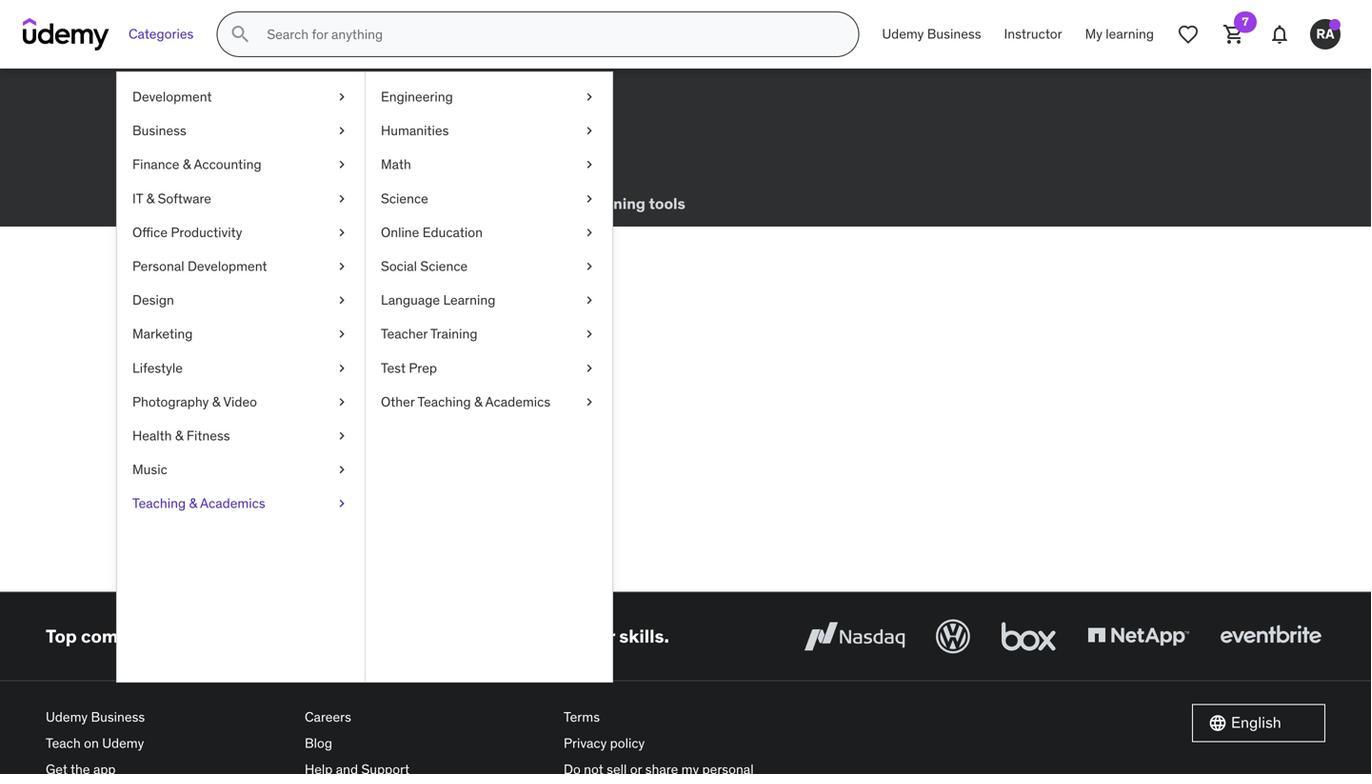 Task type: vqa. For each thing, say whether or not it's contained in the screenshot.
'AND' within the Create a ChatGPT app that generates stock photos to be used in pitch presentations and other slide decks
no



Task type: describe. For each thing, give the bounding box(es) containing it.
xsmall image for engineering
[[582, 88, 597, 106]]

xsmall image for office productivity
[[334, 223, 350, 242]]

other teaching & academics
[[381, 393, 551, 410]]

stock
[[225, 437, 267, 456]]

xsmall image for development
[[334, 88, 350, 106]]

teacher training
[[381, 325, 478, 343]]

& for software
[[146, 190, 154, 207]]

beginners
[[225, 455, 299, 474]]

stock market investing for beginners link
[[225, 437, 416, 474]]

language learning link
[[366, 283, 612, 317]]

companies
[[81, 625, 176, 648]]

office
[[132, 224, 168, 241]]

1 vertical spatial my
[[225, 111, 285, 161]]

ra
[[1317, 25, 1335, 42]]

math
[[381, 156, 411, 173]]

udemy image
[[23, 18, 110, 50]]

stock market investing for beginners
[[225, 437, 416, 474]]

online
[[381, 224, 419, 241]]

submit search image
[[229, 23, 252, 46]]

teacher training link
[[366, 317, 612, 351]]

lifestyle
[[132, 359, 183, 376]]

0 vertical spatial science
[[381, 190, 428, 207]]

7 link
[[1211, 11, 1257, 57]]

to
[[393, 625, 411, 648]]

wishlist
[[413, 194, 472, 213]]

categories button
[[117, 11, 205, 57]]

1 horizontal spatial teaching
[[418, 393, 471, 410]]

health
[[132, 427, 172, 444]]

marketing
[[132, 325, 193, 343]]

it
[[132, 190, 143, 207]]

policy
[[610, 735, 645, 752]]

volkswagen image
[[932, 616, 974, 657]]

1 vertical spatial learning
[[292, 111, 452, 161]]

music link
[[117, 453, 365, 487]]

0 horizontal spatial learning
[[443, 291, 496, 309]]

lifestyle link
[[117, 351, 365, 385]]

fitness
[[187, 427, 230, 444]]

photography & video
[[132, 393, 257, 410]]

xsmall image for personal development
[[334, 257, 350, 276]]

photography
[[132, 393, 209, 410]]

development link
[[117, 80, 365, 114]]

top
[[46, 625, 77, 648]]

career
[[561, 625, 615, 648]]

0 vertical spatial learning
[[582, 194, 646, 213]]

my lists link
[[327, 181, 394, 227]]

you have alerts image
[[1330, 19, 1341, 30]]

teach on udemy link
[[46, 730, 290, 757]]

0 vertical spatial academics
[[485, 393, 551, 410]]

instructor
[[1004, 25, 1062, 43]]

teach
[[46, 735, 81, 752]]

1 vertical spatial development
[[188, 258, 267, 275]]

productivity
[[171, 224, 242, 241]]

terms privacy policy
[[564, 708, 645, 752]]

test prep link
[[366, 351, 612, 385]]

1 vertical spatial udemy business link
[[246, 625, 389, 648]]

lists
[[356, 194, 390, 213]]

design
[[132, 291, 174, 309]]

udemy inside udemy business link
[[882, 25, 924, 43]]

eventbrite image
[[1216, 616, 1326, 657]]

engineering link
[[366, 80, 612, 114]]

english button
[[1192, 704, 1326, 742]]

training
[[431, 325, 478, 343]]

finance & accounting link
[[117, 148, 365, 182]]

box image
[[997, 616, 1061, 657]]

privacy policy link
[[564, 730, 808, 757]]

blog
[[305, 735, 332, 752]]

notifications image
[[1269, 23, 1291, 46]]

terms link
[[564, 704, 808, 730]]

personal development link
[[117, 249, 365, 283]]

xsmall image for other teaching & academics
[[582, 393, 597, 411]]

english
[[1231, 713, 1282, 733]]

xsmall image for music
[[334, 461, 350, 479]]

other
[[381, 393, 415, 410]]

test
[[381, 359, 406, 376]]

education
[[423, 224, 483, 241]]

xsmall image for business
[[334, 122, 350, 140]]

privacy
[[564, 735, 607, 752]]

humanities
[[381, 122, 449, 139]]

0 vertical spatial learning
[[1106, 25, 1154, 43]]

video
[[223, 393, 257, 410]]

teaching & academics link
[[117, 487, 365, 521]]

1 vertical spatial science
[[420, 258, 468, 275]]

office productivity link
[[117, 216, 365, 249]]

blog link
[[305, 730, 549, 757]]

small image
[[1209, 714, 1228, 733]]

choose
[[180, 625, 242, 648]]

office productivity
[[132, 224, 242, 241]]

learning tools link
[[578, 181, 689, 227]]

prep
[[409, 359, 437, 376]]



Task type: locate. For each thing, give the bounding box(es) containing it.
1 horizontal spatial learning
[[582, 194, 646, 213]]

& for fitness
[[175, 427, 183, 444]]

language learning
[[381, 291, 496, 309]]

learning left wishlist image in the right of the page
[[1106, 25, 1154, 43]]

engineering
[[381, 88, 453, 105]]

science up online
[[381, 190, 428, 207]]

learning tools
[[582, 194, 686, 213]]

personal development
[[132, 258, 267, 275]]

test prep
[[381, 359, 437, 376]]

photography & video link
[[117, 385, 365, 419]]

0 horizontal spatial academics
[[200, 495, 265, 512]]

xsmall image for it & software
[[334, 189, 350, 208]]

it & software link
[[117, 182, 365, 216]]

my for my learning link
[[1085, 25, 1103, 43]]

0 horizontal spatial my
[[225, 111, 285, 161]]

other teaching & academics link
[[366, 385, 612, 419]]

build
[[415, 625, 459, 648]]

finance & accounting
[[132, 156, 262, 173]]

business up on
[[91, 708, 145, 726]]

health & fitness link
[[117, 419, 365, 453]]

1 horizontal spatial my learning
[[1085, 25, 1154, 43]]

& for academics
[[189, 495, 197, 512]]

xsmall image inside office productivity link
[[334, 223, 350, 242]]

xsmall image for social science
[[582, 257, 597, 276]]

xsmall image for marketing
[[334, 325, 350, 344]]

xsmall image inside music link
[[334, 461, 350, 479]]

xsmall image inside finance & accounting link
[[334, 155, 350, 174]]

finance
[[132, 156, 179, 173]]

language
[[381, 291, 440, 309]]

xsmall image for test prep
[[582, 359, 597, 377]]

2 vertical spatial my
[[331, 194, 352, 213]]

my lists
[[331, 194, 390, 213]]

teaching down prep
[[418, 393, 471, 410]]

for
[[396, 437, 416, 456]]

online education
[[381, 224, 483, 241]]

udemy business link
[[871, 11, 993, 57], [246, 625, 389, 648], [46, 704, 290, 730]]

xsmall image inside teaching & academics link
[[334, 494, 350, 513]]

nasdaq image
[[800, 616, 910, 657]]

0 horizontal spatial teaching
[[132, 495, 186, 512]]

xsmall image for science
[[582, 189, 597, 208]]

marketing link
[[117, 317, 365, 351]]

7
[[1242, 14, 1249, 29]]

development down categories dropdown button
[[132, 88, 212, 105]]

math link
[[366, 148, 612, 182]]

ra link
[[1303, 11, 1349, 57]]

0 vertical spatial my learning
[[1085, 25, 1154, 43]]

wishlist image
[[1177, 23, 1200, 46]]

wishlist link
[[409, 181, 476, 227]]

xsmall image inside design link
[[334, 291, 350, 310]]

xsmall image inside 'marketing' link
[[334, 325, 350, 344]]

xsmall image for health & fitness
[[334, 427, 350, 445]]

teacher
[[381, 325, 428, 343]]

online education link
[[366, 216, 612, 249]]

xsmall image for finance & accounting
[[334, 155, 350, 174]]

0 vertical spatial my
[[1085, 25, 1103, 43]]

business link
[[117, 114, 365, 148]]

careers blog
[[305, 708, 351, 752]]

xsmall image inside development link
[[334, 88, 350, 106]]

xsmall image for language learning
[[582, 291, 597, 310]]

my
[[1085, 25, 1103, 43], [225, 111, 285, 161], [331, 194, 352, 213]]

1 horizontal spatial my
[[331, 194, 352, 213]]

xsmall image inside it & software link
[[334, 189, 350, 208]]

terms
[[564, 708, 600, 726]]

xsmall image inside teacher training link
[[582, 325, 597, 344]]

humanities link
[[366, 114, 612, 148]]

0 vertical spatial teaching
[[418, 393, 471, 410]]

xsmall image for photography & video
[[334, 393, 350, 411]]

2 vertical spatial udemy business link
[[46, 704, 290, 730]]

xsmall image inside lifestyle link
[[334, 359, 350, 377]]

xsmall image for teaching & academics
[[334, 494, 350, 513]]

teaching
[[418, 393, 471, 410], [132, 495, 186, 512]]

& for accounting
[[183, 156, 191, 173]]

shopping cart with 7 items image
[[1223, 23, 1246, 46]]

xsmall image inside 'humanities' link
[[582, 122, 597, 140]]

xsmall image
[[334, 88, 350, 106], [334, 122, 350, 140], [582, 122, 597, 140], [334, 155, 350, 174], [582, 189, 597, 208], [334, 223, 350, 242], [582, 223, 597, 242], [334, 291, 350, 310], [582, 325, 597, 344], [334, 359, 350, 377], [582, 359, 597, 377], [334, 461, 350, 479]]

0 horizontal spatial my learning
[[225, 111, 452, 161]]

science link
[[366, 182, 612, 216]]

1 vertical spatial my learning
[[225, 111, 452, 161]]

udemy
[[882, 25, 924, 43], [246, 625, 306, 648], [46, 708, 88, 726], [102, 735, 144, 752]]

netapp image
[[1084, 616, 1193, 657]]

teaching down music
[[132, 495, 186, 512]]

xsmall image inside engineering link
[[582, 88, 597, 106]]

learning up training
[[443, 291, 496, 309]]

xsmall image for lifestyle
[[334, 359, 350, 377]]

xsmall image for math
[[582, 155, 597, 174]]

social science
[[381, 258, 468, 275]]

xsmall image for teacher training
[[582, 325, 597, 344]]

business left instructor
[[927, 25, 981, 43]]

design link
[[117, 283, 365, 317]]

udemy business teach on udemy
[[46, 708, 145, 752]]

xsmall image inside photography & video link
[[334, 393, 350, 411]]

careers
[[305, 708, 351, 726]]

learning left "tools"
[[582, 194, 646, 213]]

xsmall image for humanities
[[582, 122, 597, 140]]

my for my lists link
[[331, 194, 352, 213]]

1 horizontal spatial academics
[[485, 393, 551, 410]]

my right instructor
[[1085, 25, 1103, 43]]

my learning link
[[1074, 11, 1166, 57]]

1 vertical spatial academics
[[200, 495, 265, 512]]

personal
[[132, 258, 184, 275]]

& right finance
[[183, 156, 191, 173]]

my learning up the my lists
[[225, 111, 452, 161]]

1 vertical spatial learning
[[443, 291, 496, 309]]

business left to
[[310, 625, 389, 648]]

xsmall image inside test prep link
[[582, 359, 597, 377]]

demand
[[486, 625, 557, 648]]

instructor link
[[993, 11, 1074, 57]]

0 vertical spatial udemy business link
[[871, 11, 993, 57]]

& down test prep link
[[474, 393, 482, 410]]

tools
[[649, 194, 686, 213]]

xsmall image inside personal development link
[[334, 257, 350, 276]]

social science link
[[366, 249, 612, 283]]

1 vertical spatial teaching
[[132, 495, 186, 512]]

0 vertical spatial development
[[132, 88, 212, 105]]

teaching & academics
[[132, 495, 265, 512]]

& right the health
[[175, 427, 183, 444]]

xsmall image inside language learning link
[[582, 291, 597, 310]]

xsmall image for online education
[[582, 223, 597, 242]]

learning down "engineering"
[[292, 111, 452, 161]]

xsmall image inside business link
[[334, 122, 350, 140]]

xsmall image inside science link
[[582, 189, 597, 208]]

health & fitness
[[132, 427, 230, 444]]

investing
[[325, 437, 392, 456]]

xsmall image inside the social science link
[[582, 257, 597, 276]]

0 horizontal spatial learning
[[292, 111, 452, 161]]

xsmall image inside other teaching & academics link
[[582, 393, 597, 411]]

academics
[[485, 393, 551, 410], [200, 495, 265, 512]]

science up language learning
[[420, 258, 468, 275]]

& right it
[[146, 190, 154, 207]]

xsmall image inside online education link
[[582, 223, 597, 242]]

skills
[[225, 259, 272, 282]]

top companies choose udemy business to build in-demand career skills.
[[46, 625, 669, 648]]

xsmall image inside math link
[[582, 155, 597, 174]]

it & software
[[132, 190, 211, 207]]

academics down test prep link
[[485, 393, 551, 410]]

in-
[[463, 625, 486, 648]]

academics down music link
[[200, 495, 265, 512]]

skills.
[[619, 625, 669, 648]]

business inside udemy business teach on udemy
[[91, 708, 145, 726]]

music
[[132, 461, 167, 478]]

2 horizontal spatial my
[[1085, 25, 1103, 43]]

social
[[381, 258, 417, 275]]

xsmall image inside health & fitness link
[[334, 427, 350, 445]]

Search for anything text field
[[263, 18, 836, 50]]

my up it & software link
[[225, 111, 285, 161]]

learning
[[1106, 25, 1154, 43], [292, 111, 452, 161]]

careers link
[[305, 704, 549, 730]]

development down office productivity link
[[188, 258, 267, 275]]

& left video
[[212, 393, 220, 410]]

& for video
[[212, 393, 220, 410]]

business up finance
[[132, 122, 186, 139]]

xsmall image for design
[[334, 291, 350, 310]]

xsmall image
[[582, 88, 597, 106], [582, 155, 597, 174], [334, 189, 350, 208], [334, 257, 350, 276], [582, 257, 597, 276], [582, 291, 597, 310], [334, 325, 350, 344], [334, 393, 350, 411], [582, 393, 597, 411], [334, 427, 350, 445], [334, 494, 350, 513]]

my left "lists"
[[331, 194, 352, 213]]

categories
[[129, 25, 194, 43]]

1 horizontal spatial learning
[[1106, 25, 1154, 43]]

my learning left wishlist image in the right of the page
[[1085, 25, 1154, 43]]

& down music link
[[189, 495, 197, 512]]

science
[[381, 190, 428, 207], [420, 258, 468, 275]]



